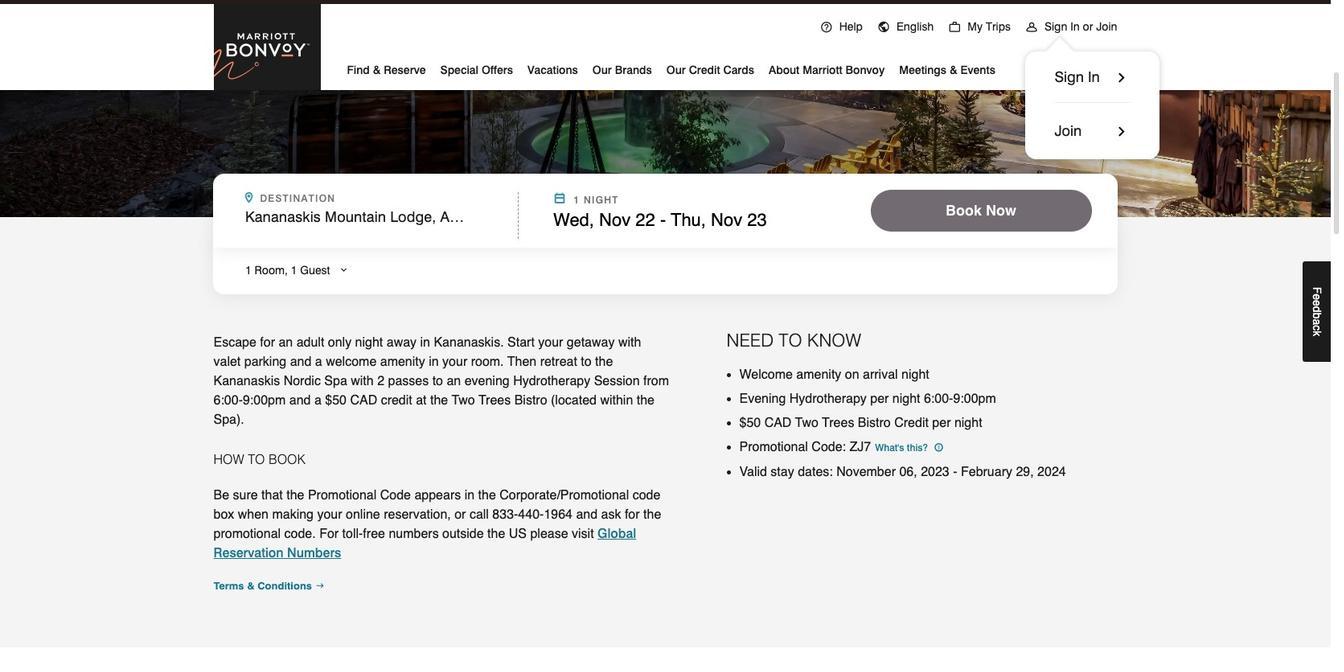 Task type: vqa. For each thing, say whether or not it's contained in the screenshot.
total within the Adults (Max: 8 total guests/room)
no



Task type: locate. For each thing, give the bounding box(es) containing it.
0 horizontal spatial trees
[[479, 393, 511, 408]]

only up welcome
[[328, 335, 352, 350]]

2 away from the top
[[387, 335, 417, 350]]

for up the parking
[[260, 335, 275, 350]]

None search field
[[213, 174, 1118, 294]]

at
[[420, 27, 431, 42], [416, 393, 427, 408]]

our right brands
[[667, 64, 686, 76]]

away inside escape for an adult only night away at the kananaskis mountain lodge & nordic spa.
[[387, 27, 417, 42]]

0 horizontal spatial -
[[660, 210, 666, 230]]

away for in
[[387, 335, 417, 350]]

round image inside english button
[[877, 21, 890, 34]]

promotional
[[740, 440, 808, 454], [308, 488, 377, 503]]

list containing welcome amenity on arrival night
[[727, 363, 1106, 484]]

1 vertical spatial hydrotherapy
[[790, 392, 867, 406]]

1 vertical spatial :
[[829, 465, 833, 479]]

or left call
[[455, 507, 466, 522]]

1 only from the top
[[328, 27, 352, 42]]

1 left guest
[[291, 264, 297, 277]]

only for parking
[[328, 335, 352, 350]]

& right find
[[373, 64, 381, 76]]

sign in button
[[1055, 68, 1131, 87]]

1 vertical spatial sign
[[1055, 68, 1084, 85]]

for inside escape for an adult only night away at the kananaskis mountain lodge & nordic spa.
[[260, 27, 275, 42]]

and up 'visit'
[[576, 507, 598, 522]]

2 list item from the top
[[740, 460, 1106, 484]]

:
[[843, 440, 846, 454], [829, 465, 833, 479]]

9:00pm up $50 cad two trees bistro credit per night list item
[[953, 392, 996, 406]]

the down 833-
[[487, 527, 505, 541]]

our for our credit cards
[[667, 64, 686, 76]]

cad down evening at the bottom
[[765, 416, 792, 430]]

9:00pm inside escape for an adult only night away in kananaskis. start your getaway with valet parking and a welcome amenity in your room. then retreat to the kananaskis nordic spa with 2 passes to an evening hydrotherapy session from 6:00-9:00pm and a $50 cad credit at the two trees bistro (located within the spa).
[[243, 393, 286, 408]]

1 horizontal spatial bistro
[[858, 416, 891, 430]]

alert image
[[931, 442, 947, 454]]

round image inside help link
[[820, 21, 833, 34]]

0 horizontal spatial kananaskis
[[214, 374, 280, 388]]

parking
[[244, 355, 286, 369]]

sign in
[[1055, 68, 1100, 85]]

2 horizontal spatial 1
[[574, 194, 580, 206]]

credit left cards
[[689, 64, 720, 76]]

e
[[1311, 294, 1324, 300], [1311, 300, 1324, 306]]

1 vertical spatial with
[[351, 374, 374, 388]]

1 room, 1 guest
[[245, 264, 330, 277]]

1 vertical spatial book
[[269, 453, 306, 467]]

0 vertical spatial or
[[1083, 20, 1093, 33]]

our inside our credit cards link
[[667, 64, 686, 76]]

0 horizontal spatial in
[[1071, 20, 1080, 33]]

sign up join link
[[1055, 68, 1084, 85]]

escape for nordic
[[214, 27, 256, 42]]

join inside dropdown button
[[1096, 20, 1118, 33]]

in inside dropdown button
[[1071, 20, 1080, 33]]

2023
[[921, 465, 950, 479]]

in inside button
[[1088, 68, 1100, 85]]

0 vertical spatial with
[[618, 335, 641, 350]]

adult inside escape for an adult only night away in kananaskis. start your getaway with valet parking and a welcome amenity in your room. then retreat to the kananaskis nordic spa with 2 passes to an evening hydrotherapy session from 6:00-9:00pm and a $50 cad credit at the two trees bistro (located within the spa).
[[297, 335, 324, 350]]

only inside escape for an adult only night away at the kananaskis mountain lodge & nordic spa.
[[328, 27, 352, 42]]

kananaskis
[[456, 27, 523, 42], [214, 374, 280, 388]]

440-
[[518, 507, 544, 522]]

0 horizontal spatial hydrotherapy
[[513, 374, 590, 388]]

nordic
[[214, 47, 251, 61], [284, 374, 321, 388]]

thu,
[[671, 210, 706, 230]]

amenity up "passes"
[[380, 355, 425, 369]]

and inside be sure that the promotional code appears in the corporate/promotional code box when making your online reservation, or call 833-440-1964  and ask for the promotional code. for toll-free numbers outside the us please visit
[[576, 507, 598, 522]]

our
[[593, 64, 612, 76], [667, 64, 686, 76]]

book left now on the top right of page
[[946, 202, 982, 219]]

for inside escape for an adult only night away in kananaskis. start your getaway with valet parking and a welcome amenity in your room. then retreat to the kananaskis nordic spa with 2 passes to an evening hydrotherapy session from 6:00-9:00pm and a $50 cad credit at the two trees bistro (located within the spa).
[[260, 335, 275, 350]]

1 vertical spatial or
[[455, 507, 466, 522]]

0 vertical spatial :
[[843, 440, 846, 454]]

0 horizontal spatial 6:00-
[[214, 393, 243, 408]]

numbers
[[287, 545, 341, 561]]

1 horizontal spatial code
[[812, 440, 843, 454]]

in inside be sure that the promotional code appears in the corporate/promotional code box when making your online reservation, or call 833-440-1964  and ask for the promotional code. for toll-free numbers outside the us please visit
[[465, 488, 475, 503]]

1 vertical spatial in
[[1088, 68, 1100, 85]]

from
[[643, 374, 669, 388]]

adult inside escape for an adult only night away at the kananaskis mountain lodge & nordic spa.
[[297, 27, 324, 42]]

trees inside list item
[[822, 416, 854, 430]]

for up spa.
[[260, 27, 275, 42]]

1 vertical spatial nordic
[[284, 374, 321, 388]]

6:00- down welcome amenity on arrival night list item
[[924, 392, 953, 406]]

1 adult from the top
[[297, 27, 324, 42]]

0 vertical spatial cad
[[350, 393, 377, 408]]

be sure that the promotional code appears in the corporate/promotional code box when making your online reservation, or call 833-440-1964  and ask for the promotional code. for toll-free numbers outside the us please visit
[[214, 488, 661, 541]]

23
[[747, 210, 767, 230]]

1 horizontal spatial our
[[667, 64, 686, 76]]

offers
[[482, 64, 513, 76]]

0 horizontal spatial your
[[317, 507, 342, 522]]

book now
[[946, 202, 1017, 219]]

hydrotherapy inside escape for an adult only night away in kananaskis. start your getaway with valet parking and a welcome amenity in your room. then retreat to the kananaskis nordic spa with 2 passes to an evening hydrotherapy session from 6:00-9:00pm and a $50 cad credit at the two trees bistro (located within the spa).
[[513, 374, 590, 388]]

hydrotherapy down retreat
[[513, 374, 590, 388]]

only for spa.
[[328, 27, 352, 42]]

1 horizontal spatial $50
[[740, 416, 761, 430]]

an up spa.
[[279, 27, 293, 42]]

welcome amenity on arrival night
[[740, 368, 930, 382]]

at up "reserve"
[[420, 27, 431, 42]]

two up promotional code : zj7
[[795, 416, 819, 430]]

find
[[347, 64, 370, 76]]

1 round image from the left
[[877, 21, 890, 34]]

1 escape from the top
[[214, 27, 256, 42]]

$50 down spa
[[325, 393, 347, 408]]

none search field containing wed, nov 22 - thu, nov 23
[[213, 174, 1118, 294]]

escape for an adult only night away in kananaskis. start your getaway with valet parking and a welcome amenity in your room. then retreat to the kananaskis nordic spa with 2 passes to an evening hydrotherapy session from 6:00-9:00pm and a $50 cad credit at the two trees bistro (located within the spa).
[[214, 335, 669, 427]]

in up 'sign in'
[[1071, 20, 1080, 33]]

1 horizontal spatial 6:00-
[[924, 392, 953, 406]]

(located
[[551, 393, 597, 408]]

k
[[1311, 331, 1324, 336]]

promotional up stay
[[740, 440, 808, 454]]

6:00- inside list item
[[924, 392, 953, 406]]

& inside dropdown button
[[950, 64, 958, 76]]

0 vertical spatial book
[[946, 202, 982, 219]]

1 horizontal spatial promotional
[[740, 440, 808, 454]]

sign for sign in
[[1055, 68, 1084, 85]]

in up join link
[[1088, 68, 1100, 85]]

away inside escape for an adult only night away in kananaskis. start your getaway with valet parking and a welcome amenity in your room. then retreat to the kananaskis nordic spa with 2 passes to an evening hydrotherapy session from 6:00-9:00pm and a $50 cad credit at the two trees bistro (located within the spa).
[[387, 335, 417, 350]]

1 vertical spatial a
[[315, 355, 322, 369]]

2 vertical spatial in
[[465, 488, 475, 503]]

help
[[839, 20, 863, 33]]

1 vertical spatial away
[[387, 335, 417, 350]]

2 horizontal spatial your
[[538, 335, 563, 350]]

our left brands
[[593, 64, 612, 76]]

your up retreat
[[538, 335, 563, 350]]

my
[[968, 20, 983, 33]]

two inside list item
[[795, 416, 819, 430]]

0 horizontal spatial our
[[593, 64, 612, 76]]

lodge
[[583, 27, 618, 42]]

- right 2023 at the bottom right of the page
[[953, 465, 957, 479]]

to down getaway
[[581, 355, 592, 369]]

kananaskis inside escape for an adult only night away at the kananaskis mountain lodge & nordic spa.
[[456, 27, 523, 42]]

0 horizontal spatial code
[[380, 488, 411, 503]]

escape inside escape for an adult only night away in kananaskis. start your getaway with valet parking and a welcome amenity in your room. then retreat to the kananaskis nordic spa with 2 passes to an evening hydrotherapy session from 6:00-9:00pm and a $50 cad credit at the two trees bistro (located within the spa).
[[214, 335, 256, 350]]

dropdown down image
[[338, 264, 349, 277]]

0 horizontal spatial promotional
[[308, 488, 377, 503]]

& inside dropdown button
[[373, 64, 381, 76]]

$50
[[325, 393, 347, 408], [740, 416, 761, 430]]

evening hydrotherapy per night 6:00-9:00pm list item
[[740, 387, 1106, 411]]

list item
[[740, 435, 1106, 460], [740, 460, 1106, 484]]

in
[[1071, 20, 1080, 33], [1088, 68, 1100, 85]]

0 vertical spatial promotional
[[740, 440, 808, 454]]

valet
[[214, 355, 241, 369]]

round image left help at the right of the page
[[820, 21, 833, 34]]

book up the that
[[269, 453, 306, 467]]

hydrotherapy inside list item
[[790, 392, 867, 406]]

for right the "ask"
[[625, 507, 640, 522]]

2 round image from the left
[[948, 21, 961, 34]]

0 horizontal spatial credit
[[689, 64, 720, 76]]

0 vertical spatial kananaskis
[[456, 27, 523, 42]]

1 horizontal spatial -
[[953, 465, 957, 479]]

meetings & events button
[[899, 57, 996, 80]]

night inside escape for an adult only night away in kananaskis. start your getaway with valet parking and a welcome amenity in your room. then retreat to the kananaskis nordic spa with 2 passes to an evening hydrotherapy session from 6:00-9:00pm and a $50 cad credit at the two trees bistro (located within the spa).
[[355, 335, 383, 350]]

code inside be sure that the promotional code appears in the corporate/promotional code box when making your online reservation, or call 833-440-1964  and ask for the promotional code. for toll-free numbers outside the us please visit
[[380, 488, 411, 503]]

kananaskis up offers
[[456, 27, 523, 42]]

the up making
[[286, 488, 304, 503]]

sign in or join button
[[1018, 2, 1125, 47]]

1 horizontal spatial 9:00pm
[[953, 392, 996, 406]]

1 vertical spatial promotional
[[308, 488, 377, 503]]

promotional inside be sure that the promotional code appears in the corporate/promotional code box when making your online reservation, or call 833-440-1964  and ask for the promotional code. for toll-free numbers outside the us please visit
[[308, 488, 377, 503]]

1 vertical spatial two
[[795, 416, 819, 430]]

2 adult from the top
[[297, 335, 324, 350]]

night down evening hydrotherapy per night 6:00-9:00pm list item
[[955, 416, 982, 430]]

night up welcome
[[355, 335, 383, 350]]

the
[[435, 27, 452, 42], [595, 355, 613, 369], [430, 393, 448, 408], [637, 393, 655, 408], [286, 488, 304, 503], [478, 488, 496, 503], [643, 507, 661, 522], [487, 527, 505, 541]]

1 vertical spatial per
[[932, 416, 951, 430]]

credit inside $50 cad two trees bistro credit per night list item
[[894, 416, 929, 430]]

round image for english
[[877, 21, 890, 34]]

sure
[[233, 488, 258, 503]]

english button
[[870, 2, 941, 47]]

6:00- up spa).
[[214, 393, 243, 408]]

round image inside sign in or join dropdown button
[[1025, 21, 1038, 34]]

that
[[261, 488, 283, 503]]

1 horizontal spatial book
[[946, 202, 982, 219]]

2
[[377, 374, 384, 388]]

an inside escape for an adult only night away at the kananaskis mountain lodge & nordic spa.
[[279, 27, 293, 42]]

away up "passes"
[[387, 335, 417, 350]]

code
[[812, 440, 843, 454], [380, 488, 411, 503]]

e up d
[[1311, 294, 1324, 300]]

and up how to book
[[289, 393, 311, 408]]

trees inside escape for an adult only night away in kananaskis. start your getaway with valet parking and a welcome amenity in your room. then retreat to the kananaskis nordic spa with 2 passes to an evening hydrotherapy session from 6:00-9:00pm and a $50 cad credit at the two trees bistro (located within the spa).
[[479, 393, 511, 408]]

0 vertical spatial code
[[812, 440, 843, 454]]

22
[[636, 210, 655, 230]]

0 horizontal spatial amenity
[[380, 355, 425, 369]]

1 horizontal spatial round image
[[948, 21, 961, 34]]

1 horizontal spatial nov
[[711, 210, 742, 230]]

2 e from the top
[[1311, 300, 1324, 306]]

2 vertical spatial and
[[576, 507, 598, 522]]

0 vertical spatial credit
[[689, 64, 720, 76]]

0 vertical spatial at
[[420, 27, 431, 42]]

1964
[[544, 507, 573, 522]]

per up alert image
[[932, 416, 951, 430]]

1 horizontal spatial :
[[843, 440, 846, 454]]

destination element
[[245, 191, 508, 208]]

and
[[290, 355, 312, 369], [289, 393, 311, 408], [576, 507, 598, 522]]

$50 inside escape for an adult only night away in kananaskis. start your getaway with valet parking and a welcome amenity in your room. then retreat to the kananaskis nordic spa with 2 passes to an evening hydrotherapy session from 6:00-9:00pm and a $50 cad credit at the two trees bistro (located within the spa).
[[325, 393, 347, 408]]

special
[[440, 64, 479, 76]]

room,
[[255, 264, 288, 277]]

0 horizontal spatial with
[[351, 374, 374, 388]]

our credit cards link
[[667, 57, 754, 80]]

cad inside $50 cad two trees bistro credit per night list item
[[765, 416, 792, 430]]

0 vertical spatial join
[[1096, 20, 1118, 33]]

brands
[[615, 64, 652, 76]]

an for parking
[[279, 335, 293, 350]]

conditions
[[257, 580, 312, 592]]

1 vertical spatial only
[[328, 335, 352, 350]]

2 escape from the top
[[214, 335, 256, 350]]

round image inside my trips button
[[948, 21, 961, 34]]

round image for my trips
[[948, 21, 961, 34]]

1 horizontal spatial cad
[[765, 416, 792, 430]]

0 vertical spatial a
[[1311, 319, 1324, 325]]

1 vertical spatial $50
[[740, 416, 761, 430]]

book now button
[[871, 190, 1092, 232]]

1 vertical spatial bistro
[[858, 416, 891, 430]]

& left "events"
[[950, 64, 958, 76]]

& right terms
[[247, 580, 255, 592]]

- right 22
[[660, 210, 666, 230]]

two
[[452, 393, 475, 408], [795, 416, 819, 430]]

round image
[[820, 21, 833, 34], [948, 21, 961, 34]]

trees
[[479, 393, 511, 408], [822, 416, 854, 430]]

trees down evening on the bottom left of page
[[479, 393, 511, 408]]

1 inside "1 night wed, nov 22 - thu, nov 23"
[[574, 194, 580, 206]]

2 round image from the left
[[1025, 21, 1038, 34]]

0 vertical spatial sign
[[1045, 20, 1068, 33]]

night
[[355, 27, 383, 42], [355, 335, 383, 350], [902, 368, 930, 382], [893, 392, 920, 406], [955, 416, 982, 430]]

1 horizontal spatial per
[[932, 416, 951, 430]]

$50 cad two trees bistro credit per night list item
[[740, 411, 1106, 435]]

0 vertical spatial your
[[538, 335, 563, 350]]

our inside our brands dropdown button
[[593, 64, 612, 76]]

night up evening hydrotherapy per night 6:00-9:00pm list item
[[902, 368, 930, 382]]

terms & conditions
[[214, 580, 312, 592]]

a up k
[[1311, 319, 1324, 325]]

about marriott bonvoy
[[769, 64, 885, 76]]

0 vertical spatial in
[[420, 335, 430, 350]]

bistro
[[514, 393, 547, 408], [858, 416, 891, 430]]

1 horizontal spatial in
[[1088, 68, 1100, 85]]

nov down night
[[599, 210, 631, 230]]

0 horizontal spatial nov
[[599, 210, 631, 230]]

hydrotherapy down welcome amenity on arrival night
[[790, 392, 867, 406]]

terms
[[214, 580, 244, 592]]

nordic left spa.
[[214, 47, 251, 61]]

bistro inside escape for an adult only night away in kananaskis. start your getaway with valet parking and a welcome amenity in your room. then retreat to the kananaskis nordic spa with 2 passes to an evening hydrotherapy session from 6:00-9:00pm and a $50 cad credit at the two trees bistro (located within the spa).
[[514, 393, 547, 408]]

9:00pm down the parking
[[243, 393, 286, 408]]

list
[[727, 363, 1106, 484]]

a
[[1311, 319, 1324, 325], [315, 355, 322, 369], [314, 393, 322, 408]]

bistro down evening hydrotherapy per night 6:00-9:00pm
[[858, 416, 891, 430]]

1 nov from the left
[[599, 210, 631, 230]]

join up sign in button
[[1096, 20, 1118, 33]]

book
[[946, 202, 982, 219], [269, 453, 306, 467]]

night inside list item
[[902, 368, 930, 382]]

1 vertical spatial join
[[1055, 122, 1082, 139]]

promotional
[[214, 527, 281, 541]]

1 away from the top
[[387, 27, 417, 42]]

zj7
[[850, 440, 871, 454]]

0 vertical spatial away
[[387, 27, 417, 42]]

arrival
[[863, 368, 898, 382]]

a left welcome
[[315, 355, 322, 369]]

kananaskis down the parking
[[214, 374, 280, 388]]

0 vertical spatial bistro
[[514, 393, 547, 408]]

0 horizontal spatial round image
[[877, 21, 890, 34]]

the up session
[[595, 355, 613, 369]]

vacations button
[[528, 57, 578, 80]]

0 horizontal spatial 1
[[245, 264, 251, 277]]

0 vertical spatial two
[[452, 393, 475, 408]]

0 horizontal spatial bistro
[[514, 393, 547, 408]]

1 for wed,
[[574, 194, 580, 206]]

need
[[727, 331, 774, 351]]

the up call
[[478, 488, 496, 503]]

1 horizontal spatial kananaskis
[[456, 27, 523, 42]]

escape up spa.
[[214, 27, 256, 42]]

1 list item from the top
[[740, 435, 1106, 460]]

with left 2
[[351, 374, 374, 388]]

sign inside dropdown button
[[1045, 20, 1068, 33]]

only up find
[[328, 27, 352, 42]]

vacations
[[528, 64, 578, 76]]

per down arrival
[[870, 392, 889, 406]]

promotional inside list item
[[740, 440, 808, 454]]

nov left 23
[[711, 210, 742, 230]]

your down kananaskis.
[[442, 355, 467, 369]]

0 vertical spatial per
[[870, 392, 889, 406]]

0 vertical spatial in
[[1071, 20, 1080, 33]]

what's this ?
[[875, 442, 931, 454]]

or inside be sure that the promotional code appears in the corporate/promotional code box when making your online reservation, or call 833-440-1964  and ask for the promotional code. for toll-free numbers outside the us please visit
[[455, 507, 466, 522]]

an for spa.
[[279, 27, 293, 42]]

: left "november"
[[829, 465, 833, 479]]

round image for sign in or join
[[1025, 21, 1038, 34]]

only inside escape for an adult only night away in kananaskis. start your getaway with valet parking and a welcome amenity in your room. then retreat to the kananaskis nordic spa with 2 passes to an evening hydrotherapy session from 6:00-9:00pm and a $50 cad credit at the two trees bistro (located within the spa).
[[328, 335, 352, 350]]

cad down 2
[[350, 393, 377, 408]]

1 round image from the left
[[820, 21, 833, 34]]

a left "credit"
[[314, 393, 322, 408]]

in for sign in or join
[[1071, 20, 1080, 33]]

1 vertical spatial code
[[380, 488, 411, 503]]

sign up 'sign in'
[[1045, 20, 1068, 33]]

2 only from the top
[[328, 335, 352, 350]]

code up reservation,
[[380, 488, 411, 503]]

two down evening on the bottom left of page
[[452, 393, 475, 408]]

or up sign in button
[[1083, 20, 1093, 33]]

round image
[[877, 21, 890, 34], [1025, 21, 1038, 34]]

round image left 'english'
[[877, 21, 890, 34]]

: left zj7
[[843, 440, 846, 454]]

2 nov from the left
[[711, 210, 742, 230]]

escape inside escape for an adult only night away at the kananaskis mountain lodge & nordic spa.
[[214, 27, 256, 42]]

promotional up the "online"
[[308, 488, 377, 503]]

0 vertical spatial $50
[[325, 393, 347, 408]]

join down 'sign in'
[[1055, 122, 1082, 139]]

night
[[584, 194, 619, 206]]

$50 inside list item
[[740, 416, 761, 430]]

1 vertical spatial kananaskis
[[214, 374, 280, 388]]

the up the special
[[435, 27, 452, 42]]

1 vertical spatial -
[[953, 465, 957, 479]]

sign inside button
[[1055, 68, 1084, 85]]

2 vertical spatial your
[[317, 507, 342, 522]]

and right the parking
[[290, 355, 312, 369]]

adult
[[297, 27, 324, 42], [297, 335, 324, 350]]

2 our from the left
[[667, 64, 686, 76]]

your up for in the left bottom of the page
[[317, 507, 342, 522]]

nordic left spa
[[284, 374, 321, 388]]

1 vertical spatial credit
[[894, 416, 929, 430]]

bonvoy
[[846, 64, 885, 76]]

appears
[[415, 488, 461, 503]]

e up b
[[1311, 300, 1324, 306]]

english
[[897, 20, 934, 33]]

round image right trips
[[1025, 21, 1038, 34]]

1 horizontal spatial round image
[[1025, 21, 1038, 34]]

& right "lodge" on the left of the page
[[622, 27, 631, 42]]

escape up valet at the bottom left
[[214, 335, 256, 350]]

0 horizontal spatial per
[[870, 392, 889, 406]]

help link
[[813, 2, 870, 47]]

1 our from the left
[[593, 64, 612, 76]]

be
[[214, 488, 229, 503]]

bistro down then
[[514, 393, 547, 408]]

1 horizontal spatial credit
[[894, 416, 929, 430]]

round image left my
[[948, 21, 961, 34]]

in for away
[[420, 335, 430, 350]]

1 vertical spatial an
[[279, 335, 293, 350]]

0 vertical spatial nordic
[[214, 47, 251, 61]]

Kananaskis Mountain Lodge, Autograph Collection text field
[[245, 208, 508, 240]]

1 horizontal spatial hydrotherapy
[[790, 392, 867, 406]]

an up the parking
[[279, 335, 293, 350]]

to right "passes"
[[432, 374, 443, 388]]

code up dates
[[812, 440, 843, 454]]

in for sign in
[[1088, 68, 1100, 85]]

free
[[363, 527, 385, 541]]

0 vertical spatial only
[[328, 27, 352, 42]]

night up find
[[355, 27, 383, 42]]

0 vertical spatial an
[[279, 27, 293, 42]]

nov
[[599, 210, 631, 230], [711, 210, 742, 230]]

evening
[[740, 392, 786, 406]]

join link
[[1055, 102, 1131, 141]]

1 left room,
[[245, 264, 251, 277]]

0 vertical spatial for
[[260, 27, 275, 42]]

0 vertical spatial and
[[290, 355, 312, 369]]

amenity left on at bottom
[[796, 368, 842, 382]]

1 horizontal spatial your
[[442, 355, 467, 369]]

1 horizontal spatial trees
[[822, 416, 854, 430]]

with right getaway
[[618, 335, 641, 350]]

an left evening on the bottom left of page
[[447, 374, 461, 388]]

at down "passes"
[[416, 393, 427, 408]]

1 horizontal spatial or
[[1083, 20, 1093, 33]]

0 vertical spatial adult
[[297, 27, 324, 42]]

1 up wed,
[[574, 194, 580, 206]]

an
[[279, 27, 293, 42], [279, 335, 293, 350], [447, 374, 461, 388]]

reserve
[[384, 64, 426, 76]]

away
[[387, 27, 417, 42], [387, 335, 417, 350]]

trees up zj7
[[822, 416, 854, 430]]

my trips button
[[941, 2, 1018, 47]]



Task type: describe. For each thing, give the bounding box(es) containing it.
for inside be sure that the promotional code appears in the corporate/promotional code box when making your online reservation, or call 833-440-1964  and ask for the promotional code. for toll-free numbers outside the us please visit
[[625, 507, 640, 522]]

kananaskis inside escape for an adult only night away in kananaskis. start your getaway with valet parking and a welcome amenity in your room. then retreat to the kananaskis nordic spa with 2 passes to an evening hydrotherapy session from 6:00-9:00pm and a $50 cad credit at the two trees bistro (located within the spa).
[[214, 374, 280, 388]]

visit
[[572, 527, 594, 541]]

spa.
[[254, 47, 281, 61]]

about marriott bonvoy button
[[769, 57, 885, 80]]

b
[[1311, 312, 1324, 319]]

a inside button
[[1311, 319, 1324, 325]]

reservation
[[214, 545, 284, 561]]

marriott
[[803, 64, 843, 76]]

$50 cad two trees bistro credit per night
[[740, 416, 982, 430]]

how to book
[[214, 453, 306, 467]]

?
[[923, 442, 928, 454]]

& for find & reserve
[[373, 64, 381, 76]]

1 room, 1 guest button
[[245, 261, 349, 278]]

this
[[907, 442, 923, 454]]

the down from
[[637, 393, 655, 408]]

the inside escape for an adult only night away at the kananaskis mountain lodge & nordic spa.
[[435, 27, 452, 42]]

1 horizontal spatial with
[[618, 335, 641, 350]]

global reservation numbers
[[214, 526, 636, 561]]

away for at
[[387, 27, 417, 42]]

find & reserve
[[347, 64, 426, 76]]

credit
[[381, 393, 412, 408]]

february
[[961, 465, 1013, 479]]

events
[[961, 64, 996, 76]]

know
[[807, 331, 861, 351]]

our brands
[[593, 64, 652, 76]]

corporate/promotional
[[500, 488, 629, 503]]

833-
[[492, 507, 518, 522]]

1 night wed, nov 22 - thu, nov 23
[[553, 194, 767, 230]]

& inside escape for an adult only night away at the kananaskis mountain lodge & nordic spa.
[[622, 27, 631, 42]]

our credit cards
[[667, 64, 754, 76]]

passes
[[388, 374, 429, 388]]

code.
[[284, 527, 316, 541]]

your inside be sure that the promotional code appears in the corporate/promotional code box when making your online reservation, or call 833-440-1964  and ask for the promotional code. for toll-free numbers outside the us please visit
[[317, 507, 342, 522]]

within
[[600, 393, 633, 408]]

box
[[214, 507, 234, 522]]

1 e from the top
[[1311, 294, 1324, 300]]

9:00pm inside list item
[[953, 392, 996, 406]]

trips
[[986, 20, 1011, 33]]

room.
[[471, 355, 504, 369]]

1 vertical spatial in
[[429, 355, 439, 369]]

amenity inside welcome amenity on arrival night list item
[[796, 368, 842, 382]]

evening
[[465, 374, 510, 388]]

cad inside escape for an adult only night away in kananaskis. start your getaway with valet parking and a welcome amenity in your room. then retreat to the kananaskis nordic spa with 2 passes to an evening hydrotherapy session from 6:00-9:00pm and a $50 cad credit at the two trees bistro (located within the spa).
[[350, 393, 377, 408]]

spa).
[[214, 413, 244, 427]]

amenity inside escape for an adult only night away in kananaskis. start your getaway with valet parking and a welcome amenity in your room. then retreat to the kananaskis nordic spa with 2 passes to an evening hydrotherapy session from 6:00-9:00pm and a $50 cad credit at the two trees bistro (located within the spa).
[[380, 355, 425, 369]]

1 vertical spatial your
[[442, 355, 467, 369]]

escape for valet
[[214, 335, 256, 350]]

& for meetings & events
[[950, 64, 958, 76]]

toll-
[[342, 527, 363, 541]]

outside
[[442, 527, 484, 541]]

1 horizontal spatial 1
[[291, 264, 297, 277]]

how
[[214, 453, 244, 467]]

the down code
[[643, 507, 661, 522]]

our for our brands
[[593, 64, 612, 76]]

f
[[1311, 287, 1324, 294]]

meetings & events
[[899, 64, 996, 76]]

credit inside our credit cards link
[[689, 64, 720, 76]]

terms & conditions link
[[214, 580, 312, 592]]

29,
[[1016, 465, 1034, 479]]

list item containing promotional code
[[740, 435, 1106, 460]]

special offers
[[440, 64, 513, 76]]

c
[[1311, 325, 1324, 331]]

november
[[837, 465, 896, 479]]

nordic inside escape for an adult only night away at the kananaskis mountain lodge & nordic spa.
[[214, 47, 251, 61]]

2 vertical spatial a
[[314, 393, 322, 408]]

numbers
[[389, 527, 439, 541]]

making
[[272, 507, 314, 522]]

then
[[507, 355, 537, 369]]

6:00- inside escape for an adult only night away in kananaskis. start your getaway with valet parking and a welcome amenity in your room. then retreat to the kananaskis nordic spa with 2 passes to an evening hydrotherapy session from 6:00-9:00pm and a $50 cad credit at the two trees bistro (located within the spa).
[[214, 393, 243, 408]]

to right the how
[[248, 453, 265, 467]]

welcome
[[740, 368, 793, 382]]

at inside escape for an adult only night away in kananaskis. start your getaway with valet parking and a welcome amenity in your room. then retreat to the kananaskis nordic spa with 2 passes to an evening hydrotherapy session from 6:00-9:00pm and a $50 cad credit at the two trees bistro (located within the spa).
[[416, 393, 427, 408]]

two inside escape for an adult only night away in kananaskis. start your getaway with valet parking and a welcome amenity in your room. then retreat to the kananaskis nordic spa with 2 passes to an evening hydrotherapy session from 6:00-9:00pm and a $50 cad credit at the two trees bistro (located within the spa).
[[452, 393, 475, 408]]

- inside "1 night wed, nov 22 - thu, nov 23"
[[660, 210, 666, 230]]

2024
[[1038, 465, 1066, 479]]

adult for spa.
[[297, 27, 324, 42]]

night up $50 cad two trees bistro credit per night list item
[[893, 392, 920, 406]]

or inside dropdown button
[[1083, 20, 1093, 33]]

guest
[[300, 264, 330, 277]]

0 horizontal spatial book
[[269, 453, 306, 467]]

promotional code : zj7
[[740, 440, 871, 454]]

list item containing valid stay dates
[[740, 460, 1106, 484]]

book inside 'button'
[[946, 202, 982, 219]]

nordic inside escape for an adult only night away in kananaskis. start your getaway with valet parking and a welcome amenity in your room. then retreat to the kananaskis nordic spa with 2 passes to an evening hydrotherapy session from 6:00-9:00pm and a $50 cad credit at the two trees bistro (located within the spa).
[[284, 374, 321, 388]]

code
[[633, 488, 661, 503]]

0 horizontal spatial join
[[1055, 122, 1082, 139]]

f e e d b a c k
[[1311, 287, 1324, 336]]

welcome amenity on arrival night list item
[[740, 363, 1106, 387]]

evening hydrotherapy per night 6:00-9:00pm
[[740, 392, 996, 406]]

in for appears
[[465, 488, 475, 503]]

0 horizontal spatial :
[[829, 465, 833, 479]]

retreat
[[540, 355, 577, 369]]

1 vertical spatial and
[[289, 393, 311, 408]]

1 for 1
[[245, 264, 251, 277]]

what's
[[875, 442, 904, 454]]

sign for sign in or join
[[1045, 20, 1068, 33]]

for for parking
[[260, 335, 275, 350]]

kananaskis.
[[434, 335, 504, 350]]

reservation,
[[384, 507, 451, 522]]

online
[[346, 507, 380, 522]]

adult for parking
[[297, 335, 324, 350]]

global reservation numbers link
[[214, 526, 636, 561]]

to right need
[[779, 331, 802, 351]]

valid
[[740, 465, 767, 479]]

global
[[598, 526, 636, 541]]

meetings
[[899, 64, 947, 76]]

round image for help
[[820, 21, 833, 34]]

. text field
[[245, 208, 508, 240]]

forward arrow image
[[312, 581, 328, 592]]

at inside escape for an adult only night away at the kananaskis mountain lodge & nordic spa.
[[420, 27, 431, 42]]

escape for an adult only night away at the kananaskis mountain lodge & nordic spa.
[[214, 27, 631, 61]]

our brands button
[[593, 57, 652, 80]]

wed,
[[553, 210, 594, 230]]

nordic nights spa package img image
[[0, 0, 1331, 217]]

d
[[1311, 306, 1324, 313]]

call
[[470, 507, 489, 522]]

2 vertical spatial an
[[447, 374, 461, 388]]

bistro inside $50 cad two trees bistro credit per night list item
[[858, 416, 891, 430]]

valid stay dates : november 06, 2023 - february 29, 2024
[[740, 465, 1066, 479]]

please
[[530, 527, 568, 541]]

night inside escape for an adult only night away at the kananaskis mountain lodge & nordic spa.
[[355, 27, 383, 42]]

for for spa.
[[260, 27, 275, 42]]

us
[[509, 527, 527, 541]]

the right "credit"
[[430, 393, 448, 408]]

& for terms & conditions
[[247, 580, 255, 592]]

06,
[[899, 465, 917, 479]]

getaway
[[567, 335, 615, 350]]



